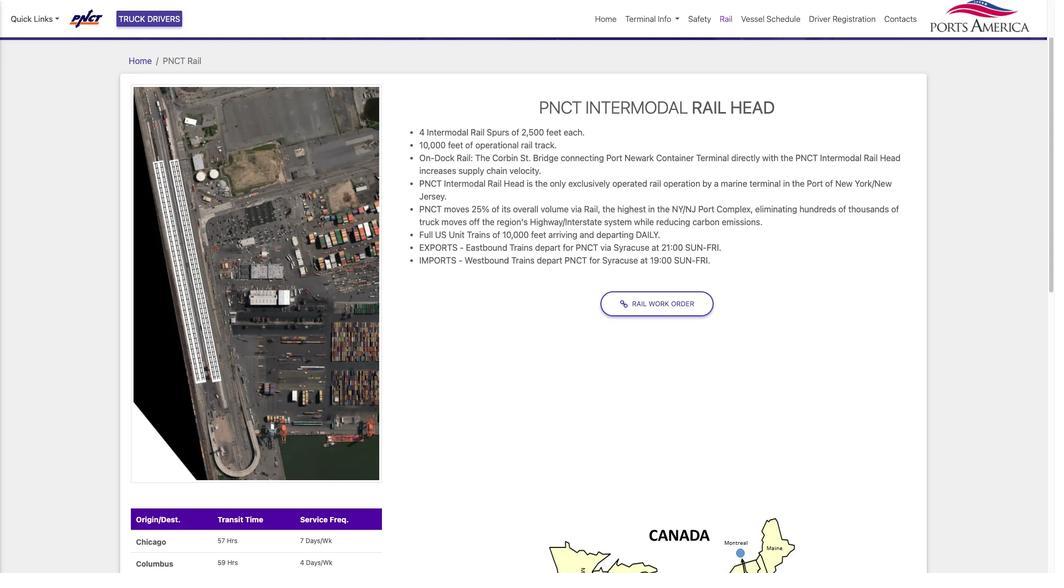 Task type: locate. For each thing, give the bounding box(es) containing it.
feet left 'arriving'
[[531, 230, 546, 240]]

highest
[[617, 205, 646, 214]]

imports
[[419, 256, 456, 266]]

terminal left info
[[625, 14, 656, 23]]

days/wk down "7 days/wk"
[[306, 559, 332, 567]]

hundreds
[[800, 205, 836, 214]]

0 horizontal spatial 10,000
[[419, 141, 446, 150]]

1 horizontal spatial via
[[600, 243, 611, 253]]

1 horizontal spatial in
[[783, 179, 790, 189]]

via down departing
[[600, 243, 611, 253]]

1 horizontal spatial 4
[[419, 128, 425, 137]]

the right "with"
[[781, 153, 793, 163]]

sun- right 21:00
[[685, 243, 707, 253]]

arriving
[[548, 230, 578, 240]]

home link left pnct rail at the top of page
[[129, 56, 152, 65]]

trains right westbound
[[511, 256, 535, 266]]

0 horizontal spatial 4
[[300, 559, 304, 567]]

volume
[[541, 205, 569, 214]]

rail
[[521, 141, 533, 150], [650, 179, 661, 189]]

1 vertical spatial terminal
[[696, 153, 729, 163]]

0 horizontal spatial at
[[640, 256, 648, 266]]

1 vertical spatial hrs
[[227, 559, 238, 567]]

home left terminal info
[[595, 14, 617, 23]]

10,000 down region's
[[503, 230, 529, 240]]

intermodal
[[586, 97, 688, 117], [427, 128, 468, 137], [820, 153, 862, 163], [444, 179, 486, 189]]

intermodal down supply
[[444, 179, 486, 189]]

0 horizontal spatial via
[[571, 205, 582, 214]]

transit
[[218, 515, 243, 524]]

2 horizontal spatial head
[[880, 153, 901, 163]]

0 vertical spatial via
[[571, 205, 582, 214]]

feet up track.
[[546, 128, 561, 137]]

days/wk
[[306, 537, 332, 545], [306, 559, 332, 567]]

with
[[762, 153, 779, 163]]

0 vertical spatial -
[[460, 243, 464, 253]]

0 horizontal spatial port
[[606, 153, 622, 163]]

0 vertical spatial head
[[730, 97, 775, 117]]

link image
[[620, 300, 632, 309]]

hrs
[[227, 537, 237, 545], [227, 559, 238, 567]]

rail
[[720, 14, 733, 23], [187, 56, 201, 65], [692, 97, 727, 117], [471, 128, 485, 137], [864, 153, 878, 163], [488, 179, 502, 189]]

1 vertical spatial days/wk
[[306, 559, 332, 567]]

0 vertical spatial in
[[783, 179, 790, 189]]

system
[[604, 217, 632, 227]]

port up the 'carbon'
[[698, 205, 714, 214]]

exclusively
[[568, 179, 610, 189]]

0 vertical spatial home
[[595, 14, 617, 23]]

1 vertical spatial rail
[[650, 179, 661, 189]]

via left rail,
[[571, 205, 582, 214]]

0 horizontal spatial home
[[129, 56, 152, 65]]

59
[[218, 559, 226, 567]]

0 vertical spatial 10,000
[[419, 141, 446, 150]]

via
[[571, 205, 582, 214], [600, 243, 611, 253]]

emissions.
[[722, 217, 763, 227]]

operational
[[475, 141, 519, 150]]

feet
[[546, 128, 561, 137], [448, 141, 463, 150], [531, 230, 546, 240]]

port left newark
[[606, 153, 622, 163]]

1 vertical spatial head
[[880, 153, 901, 163]]

0 vertical spatial hrs
[[227, 537, 237, 545]]

at left 19:00
[[640, 256, 648, 266]]

velocity.
[[510, 166, 541, 176]]

7 days/wk
[[300, 537, 332, 545]]

moves up off
[[444, 205, 469, 214]]

driver registration
[[809, 14, 876, 23]]

safety
[[688, 14, 711, 23]]

1 vertical spatial in
[[648, 205, 655, 214]]

- right imports
[[459, 256, 463, 266]]

0 horizontal spatial in
[[648, 205, 655, 214]]

trains down region's
[[510, 243, 533, 253]]

while
[[634, 217, 654, 227]]

trains
[[467, 230, 490, 240], [510, 243, 533, 253], [511, 256, 535, 266]]

1 vertical spatial sun-
[[674, 256, 696, 266]]

sun-
[[685, 243, 707, 253], [674, 256, 696, 266]]

0 vertical spatial 4
[[419, 128, 425, 137]]

head left is
[[504, 179, 524, 189]]

in up while
[[648, 205, 655, 214]]

truck drivers
[[119, 14, 180, 23]]

0 vertical spatial rail
[[521, 141, 533, 150]]

2,500
[[522, 128, 544, 137]]

port up hundreds
[[807, 179, 823, 189]]

for down 'arriving'
[[563, 243, 574, 253]]

4 days/wk
[[300, 559, 332, 567]]

spurs
[[487, 128, 509, 137]]

1 vertical spatial 10,000
[[503, 230, 529, 240]]

full
[[419, 230, 433, 240]]

hrs right 57
[[227, 537, 237, 545]]

1 vertical spatial rail image
[[458, 509, 856, 574]]

4 for 4 intermodal rail spurs of 2,500 feet each. 10,000 feet of operational rail track. on-dock rail:  the corbin st. bridge connecting port newark container terminal directly with the pnct intermodal rail head increases supply chain velocity. pnct intermodal rail head is the only exclusively operated rail operation by a marine terminal in the port of new york/new jersey. pnct moves 25% of its overall volume via rail, the highest in the ny/nj port complex, eliminating hundreds of thousands of truck moves off the region's highway/interstate system while reducing carbon emissions. full us unit trains of 10,000 feet arriving and departing daily. exports - eastbound trains depart for pnct via syracuse at 21:00 sun-fri. imports - westbound trains depart pnct for syracuse at 19:00 sun-fri.
[[419, 128, 425, 137]]

1 horizontal spatial for
[[589, 256, 600, 266]]

0 vertical spatial at
[[652, 243, 659, 253]]

home link
[[591, 9, 621, 29], [129, 56, 152, 65]]

terminal up the a
[[696, 153, 729, 163]]

moves up unit
[[442, 217, 467, 227]]

home left pnct rail at the top of page
[[129, 56, 152, 65]]

1 vertical spatial at
[[640, 256, 648, 266]]

intermodal up newark
[[586, 97, 688, 117]]

4 inside '4 intermodal rail spurs of 2,500 feet each. 10,000 feet of operational rail track. on-dock rail:  the corbin st. bridge connecting port newark container terminal directly with the pnct intermodal rail head increases supply chain velocity. pnct intermodal rail head is the only exclusively operated rail operation by a marine terminal in the port of new york/new jersey. pnct moves 25% of its overall volume via rail, the highest in the ny/nj port complex, eliminating hundreds of thousands of truck moves off the region's highway/interstate system while reducing carbon emissions. full us unit trains of 10,000 feet arriving and departing daily. exports - eastbound trains depart for pnct via syracuse at 21:00 sun-fri. imports - westbound trains depart pnct for syracuse at 19:00 sun-fri.'
[[419, 128, 425, 137]]

0 vertical spatial for
[[563, 243, 574, 253]]

2 vertical spatial head
[[504, 179, 524, 189]]

depart
[[535, 243, 561, 253], [537, 256, 562, 266]]

at up 19:00
[[652, 243, 659, 253]]

0 vertical spatial rail image
[[131, 84, 382, 484]]

rail up st.
[[521, 141, 533, 150]]

the right is
[[535, 179, 548, 189]]

2 horizontal spatial port
[[807, 179, 823, 189]]

for down and
[[589, 256, 600, 266]]

1 horizontal spatial head
[[730, 97, 775, 117]]

syracuse
[[614, 243, 650, 253], [602, 256, 638, 266]]

terminal info link
[[621, 9, 684, 29]]

0 vertical spatial trains
[[467, 230, 490, 240]]

rail link
[[716, 9, 737, 29]]

info
[[658, 14, 671, 23]]

1 horizontal spatial terminal
[[696, 153, 729, 163]]

home
[[595, 14, 617, 23], [129, 56, 152, 65]]

1 vertical spatial 4
[[300, 559, 304, 567]]

exports
[[419, 243, 458, 253]]

supply
[[459, 166, 484, 176]]

1 vertical spatial for
[[589, 256, 600, 266]]

contacts link
[[880, 9, 921, 29]]

in right terminal
[[783, 179, 790, 189]]

unit
[[449, 230, 465, 240]]

0 vertical spatial terminal
[[625, 14, 656, 23]]

links
[[34, 14, 53, 23]]

1 horizontal spatial rail image
[[458, 509, 856, 574]]

rail image
[[131, 84, 382, 484], [458, 509, 856, 574]]

only
[[550, 179, 566, 189]]

1 vertical spatial home
[[129, 56, 152, 65]]

1 vertical spatial port
[[807, 179, 823, 189]]

-
[[460, 243, 464, 253], [459, 256, 463, 266]]

carbon
[[693, 217, 720, 227]]

the right off
[[482, 217, 495, 227]]

0 vertical spatial days/wk
[[306, 537, 332, 545]]

head
[[730, 97, 775, 117], [880, 153, 901, 163], [504, 179, 524, 189]]

jersey.
[[419, 192, 447, 201]]

hrs right 59
[[227, 559, 238, 567]]

head up directly
[[730, 97, 775, 117]]

10,000 up on-
[[419, 141, 446, 150]]

1 vertical spatial home link
[[129, 56, 152, 65]]

days/wk for columbus
[[306, 559, 332, 567]]

0 horizontal spatial rail image
[[131, 84, 382, 484]]

on-
[[419, 153, 435, 163]]

57 hrs
[[218, 537, 237, 545]]

head up 'york/new'
[[880, 153, 901, 163]]

trains down off
[[467, 230, 490, 240]]

quick links link
[[11, 13, 59, 25]]

0 horizontal spatial rail
[[521, 141, 533, 150]]

1 horizontal spatial home link
[[591, 9, 621, 29]]

of
[[512, 128, 519, 137], [465, 141, 473, 150], [825, 179, 833, 189], [492, 205, 500, 214], [838, 205, 846, 214], [891, 205, 899, 214], [492, 230, 500, 240]]

4 down 7
[[300, 559, 304, 567]]

sun- down 21:00
[[674, 256, 696, 266]]

terminal
[[625, 14, 656, 23], [696, 153, 729, 163]]

rail inside rail link
[[720, 14, 733, 23]]

intermodal up new
[[820, 153, 862, 163]]

rail right operated
[[650, 179, 661, 189]]

1 vertical spatial fri.
[[696, 256, 710, 266]]

0 vertical spatial port
[[606, 153, 622, 163]]

4
[[419, 128, 425, 137], [300, 559, 304, 567]]

- down unit
[[460, 243, 464, 253]]

the
[[781, 153, 793, 163], [535, 179, 548, 189], [792, 179, 805, 189], [603, 205, 615, 214], [657, 205, 670, 214], [482, 217, 495, 227]]

days/wk right 7
[[306, 537, 332, 545]]

0 vertical spatial sun-
[[685, 243, 707, 253]]

hrs for columbus
[[227, 559, 238, 567]]

pnct intermodal rail head
[[539, 97, 775, 117]]

directly
[[731, 153, 760, 163]]

port
[[606, 153, 622, 163], [807, 179, 823, 189], [698, 205, 714, 214]]

4 up on-
[[419, 128, 425, 137]]

home link left terminal info
[[591, 9, 621, 29]]

1 vertical spatial syracuse
[[602, 256, 638, 266]]

at
[[652, 243, 659, 253], [640, 256, 648, 266]]

vessel schedule
[[741, 14, 801, 23]]

by
[[703, 179, 712, 189]]

feet up rail:
[[448, 141, 463, 150]]

in
[[783, 179, 790, 189], [648, 205, 655, 214]]

1 horizontal spatial port
[[698, 205, 714, 214]]

1 horizontal spatial at
[[652, 243, 659, 253]]



Task type: vqa. For each thing, say whether or not it's contained in the screenshot.
4 related to 4 Days/Wk
yes



Task type: describe. For each thing, give the bounding box(es) containing it.
1 vertical spatial -
[[459, 256, 463, 266]]

0 vertical spatial home link
[[591, 9, 621, 29]]

freq.
[[330, 515, 349, 524]]

quick
[[11, 14, 32, 23]]

its
[[502, 205, 511, 214]]

driver registration link
[[805, 9, 880, 29]]

thousands
[[849, 205, 889, 214]]

ny/nj
[[672, 205, 696, 214]]

the up reducing
[[657, 205, 670, 214]]

the up system
[[603, 205, 615, 214]]

operated
[[612, 179, 647, 189]]

registration
[[833, 14, 876, 23]]

1 horizontal spatial rail
[[650, 179, 661, 189]]

reducing
[[656, 217, 690, 227]]

intermodal up 'dock'
[[427, 128, 468, 137]]

terminal info
[[625, 14, 671, 23]]

quick links
[[11, 14, 53, 23]]

days/wk for chicago
[[306, 537, 332, 545]]

marine
[[721, 179, 747, 189]]

7
[[300, 537, 304, 545]]

the
[[475, 153, 490, 163]]

york/new
[[855, 179, 892, 189]]

transit time
[[218, 515, 263, 524]]

chain
[[487, 166, 507, 176]]

dock
[[435, 153, 455, 163]]

1 vertical spatial via
[[600, 243, 611, 253]]

track.
[[535, 141, 557, 150]]

0 horizontal spatial terminal
[[625, 14, 656, 23]]

1 vertical spatial moves
[[442, 217, 467, 227]]

0 vertical spatial feet
[[546, 128, 561, 137]]

increases
[[419, 166, 456, 176]]

vessel
[[741, 14, 765, 23]]

1 horizontal spatial 10,000
[[503, 230, 529, 240]]

of up eastbound
[[492, 230, 500, 240]]

drivers
[[147, 14, 180, 23]]

complex,
[[717, 205, 753, 214]]

truck drivers link
[[116, 11, 182, 27]]

origin/dest.
[[136, 515, 181, 524]]

daily.
[[636, 230, 660, 240]]

driver
[[809, 14, 831, 23]]

truck
[[119, 14, 145, 23]]

a
[[714, 179, 719, 189]]

59 hrs
[[218, 559, 238, 567]]

corbin
[[492, 153, 518, 163]]

2 vertical spatial feet
[[531, 230, 546, 240]]

1 vertical spatial trains
[[510, 243, 533, 253]]

container
[[656, 153, 694, 163]]

of right hundreds
[[838, 205, 846, 214]]

and
[[580, 230, 594, 240]]

of left its
[[492, 205, 500, 214]]

2 vertical spatial port
[[698, 205, 714, 214]]

0 horizontal spatial for
[[563, 243, 574, 253]]

truck
[[419, 217, 439, 227]]

25%
[[472, 205, 489, 214]]

service
[[300, 515, 328, 524]]

region's
[[497, 217, 528, 227]]

time
[[245, 515, 263, 524]]

safety link
[[684, 9, 716, 29]]

of up rail:
[[465, 141, 473, 150]]

terminal
[[750, 179, 781, 189]]

4 for 4 days/wk
[[300, 559, 304, 567]]

0 horizontal spatial home link
[[129, 56, 152, 65]]

contacts
[[884, 14, 917, 23]]

1 vertical spatial depart
[[537, 256, 562, 266]]

highway/interstate
[[530, 217, 602, 227]]

st.
[[520, 153, 531, 163]]

service freq.
[[300, 515, 349, 524]]

0 vertical spatial fri.
[[707, 243, 721, 253]]

terminal inside '4 intermodal rail spurs of 2,500 feet each. 10,000 feet of operational rail track. on-dock rail:  the corbin st. bridge connecting port newark container terminal directly with the pnct intermodal rail head increases supply chain velocity. pnct intermodal rail head is the only exclusively operated rail operation by a marine terminal in the port of new york/new jersey. pnct moves 25% of its overall volume via rail, the highest in the ny/nj port complex, eliminating hundreds of thousands of truck moves off the region's highway/interstate system while reducing carbon emissions. full us unit trains of 10,000 feet arriving and departing daily. exports - eastbound trains depart for pnct via syracuse at 21:00 sun-fri. imports - westbound trains depart pnct for syracuse at 19:00 sun-fri.'
[[696, 153, 729, 163]]

eliminating
[[755, 205, 797, 214]]

each.
[[564, 128, 585, 137]]

the up hundreds
[[792, 179, 805, 189]]

4 intermodal rail spurs of 2,500 feet each. 10,000 feet of operational rail track. on-dock rail:  the corbin st. bridge connecting port newark container terminal directly with the pnct intermodal rail head increases supply chain velocity. pnct intermodal rail head is the only exclusively operated rail operation by a marine terminal in the port of new york/new jersey. pnct moves 25% of its overall volume via rail, the highest in the ny/nj port complex, eliminating hundreds of thousands of truck moves off the region's highway/interstate system while reducing carbon emissions. full us unit trains of 10,000 feet arriving and departing daily. exports - eastbound trains depart for pnct via syracuse at 21:00 sun-fri. imports - westbound trains depart pnct for syracuse at 19:00 sun-fri.
[[419, 128, 901, 266]]

0 vertical spatial syracuse
[[614, 243, 650, 253]]

westbound
[[465, 256, 509, 266]]

connecting
[[561, 153, 604, 163]]

new
[[835, 179, 853, 189]]

of right spurs
[[512, 128, 519, 137]]

21:00
[[662, 243, 683, 253]]

chicago
[[136, 538, 166, 547]]

hrs for chicago
[[227, 537, 237, 545]]

us
[[435, 230, 447, 240]]

rail:
[[457, 153, 473, 163]]

is
[[527, 179, 533, 189]]

off
[[469, 217, 480, 227]]

1 vertical spatial feet
[[448, 141, 463, 150]]

0 horizontal spatial head
[[504, 179, 524, 189]]

of left new
[[825, 179, 833, 189]]

of right thousands
[[891, 205, 899, 214]]

pnct rail
[[163, 56, 201, 65]]

operation
[[663, 179, 700, 189]]

1 horizontal spatial home
[[595, 14, 617, 23]]

2 vertical spatial trains
[[511, 256, 535, 266]]

columbus
[[136, 560, 173, 569]]

rail,
[[584, 205, 600, 214]]

eastbound
[[466, 243, 507, 253]]

newark
[[625, 153, 654, 163]]

57
[[218, 537, 225, 545]]

0 vertical spatial moves
[[444, 205, 469, 214]]

departing
[[596, 230, 634, 240]]

19:00
[[650, 256, 672, 266]]

0 vertical spatial depart
[[535, 243, 561, 253]]

overall
[[513, 205, 538, 214]]



